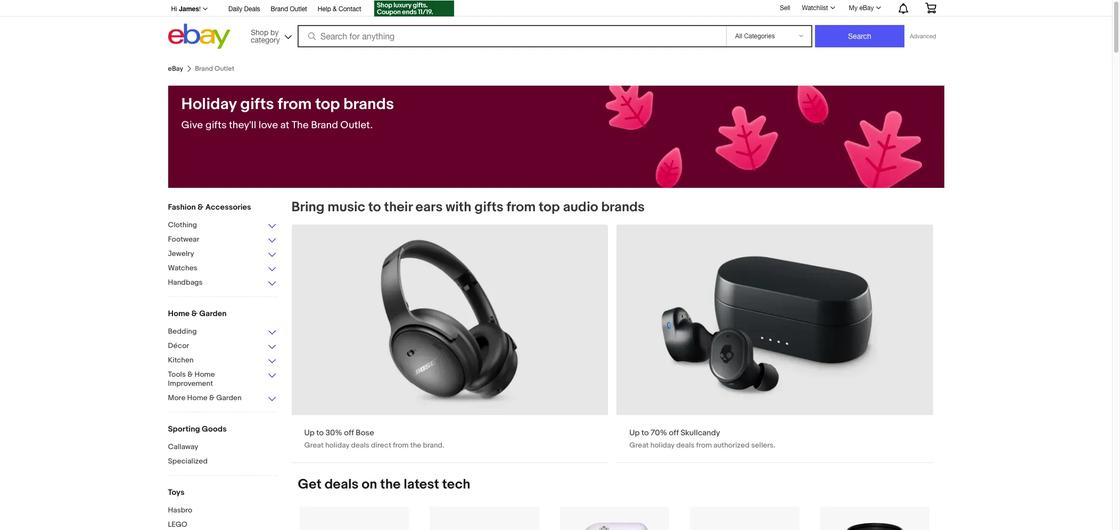 Task type: vqa. For each thing, say whether or not it's contained in the screenshot.
the '&' in the Help & Contact link
yes



Task type: describe. For each thing, give the bounding box(es) containing it.
shop by category
[[251, 28, 280, 44]]

the
[[292, 119, 309, 131]]

accessories
[[205, 202, 251, 212]]

& for accessories
[[198, 202, 204, 212]]

hi james !
[[171, 5, 201, 13]]

advanced link
[[904, 26, 941, 47]]

kitchen
[[168, 356, 194, 365]]

direct
[[371, 441, 391, 450]]

clothing button
[[168, 220, 277, 231]]

with
[[446, 199, 471, 216]]

love
[[259, 119, 278, 131]]

outlet
[[290, 5, 307, 13]]

sellers.
[[751, 441, 775, 450]]

tech
[[442, 476, 470, 493]]

footwear
[[168, 235, 199, 244]]

get deals on the latest tech
[[298, 476, 470, 493]]

ebay inside account navigation
[[859, 4, 874, 12]]

lego link
[[168, 520, 277, 530]]

clothing footwear jewelry watches handbags
[[168, 220, 203, 287]]

brand outlet link
[[271, 4, 307, 15]]

tools & home improvement button
[[168, 370, 277, 389]]

1 vertical spatial ebay
[[168, 64, 183, 73]]

help & contact
[[318, 5, 361, 13]]

jewelry button
[[168, 249, 277, 259]]

specialized link
[[168, 457, 277, 467]]

category
[[251, 35, 280, 44]]

bedding button
[[168, 327, 277, 337]]

callaway specialized
[[168, 442, 208, 466]]

deals for skullcandy
[[676, 441, 695, 450]]

décor button
[[168, 341, 277, 351]]

!
[[199, 5, 201, 13]]

none submit inside 'shop by category' banner
[[815, 25, 904, 47]]

the inside "up to 30% off bose great holiday deals direct from the brand."
[[410, 441, 421, 450]]

by
[[270, 28, 279, 36]]

1 vertical spatial the
[[380, 476, 401, 493]]

their
[[384, 199, 412, 216]]

0 vertical spatial garden
[[199, 309, 227, 319]]

skullcandy
[[681, 428, 720, 438]]

décor
[[168, 341, 189, 350]]

from inside "up to 30% off bose great holiday deals direct from the brand."
[[393, 441, 409, 450]]

james
[[179, 5, 199, 13]]

gifts for bring
[[474, 199, 504, 216]]

handbags
[[168, 278, 203, 287]]

music
[[328, 199, 365, 216]]

gifts for holiday
[[205, 119, 227, 131]]

ebay link
[[168, 64, 183, 73]]

help
[[318, 5, 331, 13]]

holiday gifts from top brands give gifts they'll love at the brand outlet.
[[181, 95, 394, 131]]

daily
[[228, 5, 242, 13]]

clothing
[[168, 220, 197, 229]]

improvement
[[168, 379, 213, 388]]

my ebay link
[[843, 2, 886, 14]]

my ebay
[[849, 4, 874, 12]]

1 horizontal spatial top
[[539, 199, 560, 216]]

watches
[[168, 264, 197, 273]]

hasbro lego
[[168, 506, 192, 529]]

footwear button
[[168, 235, 277, 245]]

up to 70% off skullcandy great holiday deals from authorized sellers.
[[629, 428, 775, 450]]

outlet.
[[340, 119, 373, 131]]

shop by category banner
[[165, 0, 944, 52]]

holiday for 70%
[[650, 441, 675, 450]]

lego
[[168, 520, 187, 529]]

bose
[[356, 428, 374, 438]]

to for up to 70% off skullcandy
[[642, 428, 649, 438]]

& down tools & home improvement dropdown button
[[209, 393, 215, 402]]

daily deals
[[228, 5, 260, 13]]

bring
[[291, 199, 325, 216]]

they'll
[[229, 119, 256, 131]]

callaway link
[[168, 442, 277, 453]]

specialized
[[168, 457, 208, 466]]

shop
[[251, 28, 268, 36]]

latest
[[404, 476, 439, 493]]



Task type: locate. For each thing, give the bounding box(es) containing it.
main content containing bring music to their ears with gifts from top audio brands
[[285, 199, 944, 530]]

ebay right my
[[859, 4, 874, 12]]

great inside "up to 30% off bose great holiday deals direct from the brand."
[[304, 441, 324, 450]]

hi
[[171, 5, 177, 13]]

holiday inside "up to 30% off bose great holiday deals direct from the brand."
[[325, 441, 349, 450]]

up for up to 30% off bose
[[304, 428, 315, 438]]

garden
[[199, 309, 227, 319], [216, 393, 242, 402]]

deals for bose
[[351, 441, 369, 450]]

up to 30% off bose great holiday deals direct from the brand.
[[304, 428, 444, 450]]

& right tools
[[187, 370, 193, 379]]

off for bose
[[344, 428, 354, 438]]

off inside up to 70% off skullcandy great holiday deals from authorized sellers.
[[669, 428, 679, 438]]

2 horizontal spatial to
[[642, 428, 649, 438]]

& right the help
[[333, 5, 337, 13]]

sporting goods
[[168, 424, 227, 434]]

great for up to 70% off skullcandy
[[629, 441, 649, 450]]

1 vertical spatial gifts
[[205, 119, 227, 131]]

give
[[181, 119, 203, 131]]

1 horizontal spatial off
[[669, 428, 679, 438]]

1 horizontal spatial great
[[629, 441, 649, 450]]

0 horizontal spatial ebay
[[168, 64, 183, 73]]

watches button
[[168, 264, 277, 274]]

sporting
[[168, 424, 200, 434]]

1 vertical spatial brands
[[601, 199, 645, 216]]

home
[[168, 309, 190, 319], [195, 370, 215, 379], [187, 393, 208, 402]]

deals
[[351, 441, 369, 450], [676, 441, 695, 450], [325, 476, 359, 493]]

advanced
[[910, 33, 936, 39]]

to for up to 30% off bose
[[316, 428, 324, 438]]

holiday for 30%
[[325, 441, 349, 450]]

to left the their on the top of page
[[368, 199, 381, 216]]

brand right the the
[[311, 119, 338, 131]]

toys
[[168, 488, 184, 498]]

0 horizontal spatial great
[[304, 441, 324, 450]]

the left brand. at bottom left
[[410, 441, 421, 450]]

brand.
[[423, 441, 444, 450]]

2 vertical spatial home
[[187, 393, 208, 402]]

from
[[278, 95, 312, 114], [507, 199, 536, 216], [393, 441, 409, 450], [696, 441, 712, 450]]

1 horizontal spatial gifts
[[240, 95, 274, 114]]

at
[[280, 119, 289, 131]]

callaway
[[168, 442, 198, 451]]

watchlist
[[802, 4, 828, 12]]

Search for anything text field
[[299, 26, 724, 46]]

1 vertical spatial home
[[195, 370, 215, 379]]

2 great from the left
[[629, 441, 649, 450]]

hasbro link
[[168, 506, 277, 516]]

shop by category button
[[246, 24, 294, 47]]

from inside the holiday gifts from top brands give gifts they'll love at the brand outlet.
[[278, 95, 312, 114]]

gifts down the holiday
[[205, 119, 227, 131]]

2 off from the left
[[669, 428, 679, 438]]

watchlist link
[[796, 2, 840, 14]]

0 horizontal spatial gifts
[[205, 119, 227, 131]]

my
[[849, 4, 858, 12]]

holiday down 70%
[[650, 441, 675, 450]]

help & contact link
[[318, 4, 361, 15]]

brand inside account navigation
[[271, 5, 288, 13]]

1 off from the left
[[344, 428, 354, 438]]

off
[[344, 428, 354, 438], [669, 428, 679, 438]]

bedding
[[168, 327, 197, 336]]

main content
[[285, 199, 944, 530]]

brand outlet
[[271, 5, 307, 13]]

more home & garden button
[[168, 393, 277, 404]]

1 horizontal spatial brand
[[311, 119, 338, 131]]

0 horizontal spatial top
[[315, 95, 340, 114]]

daily deals link
[[228, 4, 260, 15]]

top inside the holiday gifts from top brands give gifts they'll love at the brand outlet.
[[315, 95, 340, 114]]

up for up to 70% off skullcandy
[[629, 428, 640, 438]]

account navigation
[[165, 0, 944, 18]]

deals left the on at the left bottom
[[325, 476, 359, 493]]

0 horizontal spatial holiday
[[325, 441, 349, 450]]

deals down skullcandy
[[676, 441, 695, 450]]

up left the 30%
[[304, 428, 315, 438]]

bedding décor kitchen tools & home improvement more home & garden
[[168, 327, 242, 402]]

70%
[[651, 428, 667, 438]]

brands right audio
[[601, 199, 645, 216]]

garden inside bedding décor kitchen tools & home improvement more home & garden
[[216, 393, 242, 402]]

ebay
[[859, 4, 874, 12], [168, 64, 183, 73]]

contact
[[339, 5, 361, 13]]

& right fashion
[[198, 202, 204, 212]]

audio
[[563, 199, 598, 216]]

off right 70%
[[669, 428, 679, 438]]

1 vertical spatial brand
[[311, 119, 338, 131]]

deals
[[244, 5, 260, 13]]

handbags button
[[168, 278, 277, 288]]

bring music to their ears with gifts from top audio brands
[[291, 199, 645, 216]]

fashion
[[168, 202, 196, 212]]

0 vertical spatial ebay
[[859, 4, 874, 12]]

gifts
[[240, 95, 274, 114], [205, 119, 227, 131], [474, 199, 504, 216]]

more
[[168, 393, 185, 402]]

None text field
[[291, 225, 608, 463], [617, 225, 933, 463], [291, 225, 608, 463], [617, 225, 933, 463]]

0 horizontal spatial up
[[304, 428, 315, 438]]

holiday
[[181, 95, 237, 114]]

the right the on at the left bottom
[[380, 476, 401, 493]]

to inside "up to 30% off bose great holiday deals direct from the brand."
[[316, 428, 324, 438]]

0 horizontal spatial the
[[380, 476, 401, 493]]

garden up the bedding dropdown button
[[199, 309, 227, 319]]

brands inside the holiday gifts from top brands give gifts they'll love at the brand outlet.
[[343, 95, 394, 114]]

0 vertical spatial top
[[315, 95, 340, 114]]

to left the 30%
[[316, 428, 324, 438]]

0 vertical spatial brands
[[343, 95, 394, 114]]

0 horizontal spatial to
[[316, 428, 324, 438]]

1 horizontal spatial up
[[629, 428, 640, 438]]

off inside "up to 30% off bose great holiday deals direct from the brand."
[[344, 428, 354, 438]]

sell link
[[775, 4, 795, 12]]

2 horizontal spatial gifts
[[474, 199, 504, 216]]

2 up from the left
[[629, 428, 640, 438]]

2 vertical spatial gifts
[[474, 199, 504, 216]]

off right the 30%
[[344, 428, 354, 438]]

your shopping cart image
[[924, 3, 937, 13]]

1 holiday from the left
[[325, 441, 349, 450]]

0 horizontal spatial brand
[[271, 5, 288, 13]]

1 horizontal spatial to
[[368, 199, 381, 216]]

1 vertical spatial garden
[[216, 393, 242, 402]]

kitchen button
[[168, 356, 277, 366]]

to
[[368, 199, 381, 216], [316, 428, 324, 438], [642, 428, 649, 438]]

& for garden
[[191, 309, 197, 319]]

up
[[304, 428, 315, 438], [629, 428, 640, 438]]

0 vertical spatial brand
[[271, 5, 288, 13]]

0 horizontal spatial brands
[[343, 95, 394, 114]]

home up the "bedding"
[[168, 309, 190, 319]]

deals down bose
[[351, 441, 369, 450]]

home down kitchen dropdown button
[[195, 370, 215, 379]]

brand inside the holiday gifts from top brands give gifts they'll love at the brand outlet.
[[311, 119, 338, 131]]

sell
[[780, 4, 790, 12]]

home & garden
[[168, 309, 227, 319]]

deals inside "up to 30% off bose great holiday deals direct from the brand."
[[351, 441, 369, 450]]

1 horizontal spatial holiday
[[650, 441, 675, 450]]

great for up to 30% off bose
[[304, 441, 324, 450]]

up inside "up to 30% off bose great holiday deals direct from the brand."
[[304, 428, 315, 438]]

& for contact
[[333, 5, 337, 13]]

1 horizontal spatial the
[[410, 441, 421, 450]]

1 horizontal spatial brands
[[601, 199, 645, 216]]

brands up "outlet."
[[343, 95, 394, 114]]

up left 70%
[[629, 428, 640, 438]]

holiday down the 30%
[[325, 441, 349, 450]]

garden down tools & home improvement dropdown button
[[216, 393, 242, 402]]

great inside up to 70% off skullcandy great holiday deals from authorized sellers.
[[629, 441, 649, 450]]

list
[[285, 506, 944, 530]]

2 holiday from the left
[[650, 441, 675, 450]]

deals inside up to 70% off skullcandy great holiday deals from authorized sellers.
[[676, 441, 695, 450]]

on
[[362, 476, 377, 493]]

fashion & accessories
[[168, 202, 251, 212]]

from inside up to 70% off skullcandy great holiday deals from authorized sellers.
[[696, 441, 712, 450]]

gifts right the with
[[474, 199, 504, 216]]

goods
[[202, 424, 227, 434]]

ears
[[416, 199, 443, 216]]

gifts up the love
[[240, 95, 274, 114]]

0 vertical spatial the
[[410, 441, 421, 450]]

1 great from the left
[[304, 441, 324, 450]]

get
[[298, 476, 322, 493]]

holiday inside up to 70% off skullcandy great holiday deals from authorized sellers.
[[650, 441, 675, 450]]

& up the "bedding"
[[191, 309, 197, 319]]

None submit
[[815, 25, 904, 47]]

1 up from the left
[[304, 428, 315, 438]]

0 vertical spatial home
[[168, 309, 190, 319]]

up inside up to 70% off skullcandy great holiday deals from authorized sellers.
[[629, 428, 640, 438]]

authorized
[[714, 441, 750, 450]]

0 horizontal spatial off
[[344, 428, 354, 438]]

& inside help & contact link
[[333, 5, 337, 13]]

brand
[[271, 5, 288, 13], [311, 119, 338, 131]]

top
[[315, 95, 340, 114], [539, 199, 560, 216]]

1 vertical spatial top
[[539, 199, 560, 216]]

tools
[[168, 370, 186, 379]]

to left 70%
[[642, 428, 649, 438]]

brand left outlet
[[271, 5, 288, 13]]

get the coupon image
[[374, 1, 454, 17]]

0 vertical spatial gifts
[[240, 95, 274, 114]]

to inside up to 70% off skullcandy great holiday deals from authorized sellers.
[[642, 428, 649, 438]]

jewelry
[[168, 249, 194, 258]]

ebay up the holiday
[[168, 64, 183, 73]]

home down improvement
[[187, 393, 208, 402]]

30%
[[326, 428, 342, 438]]

1 horizontal spatial ebay
[[859, 4, 874, 12]]

hasbro
[[168, 506, 192, 515]]

off for skullcandy
[[669, 428, 679, 438]]



